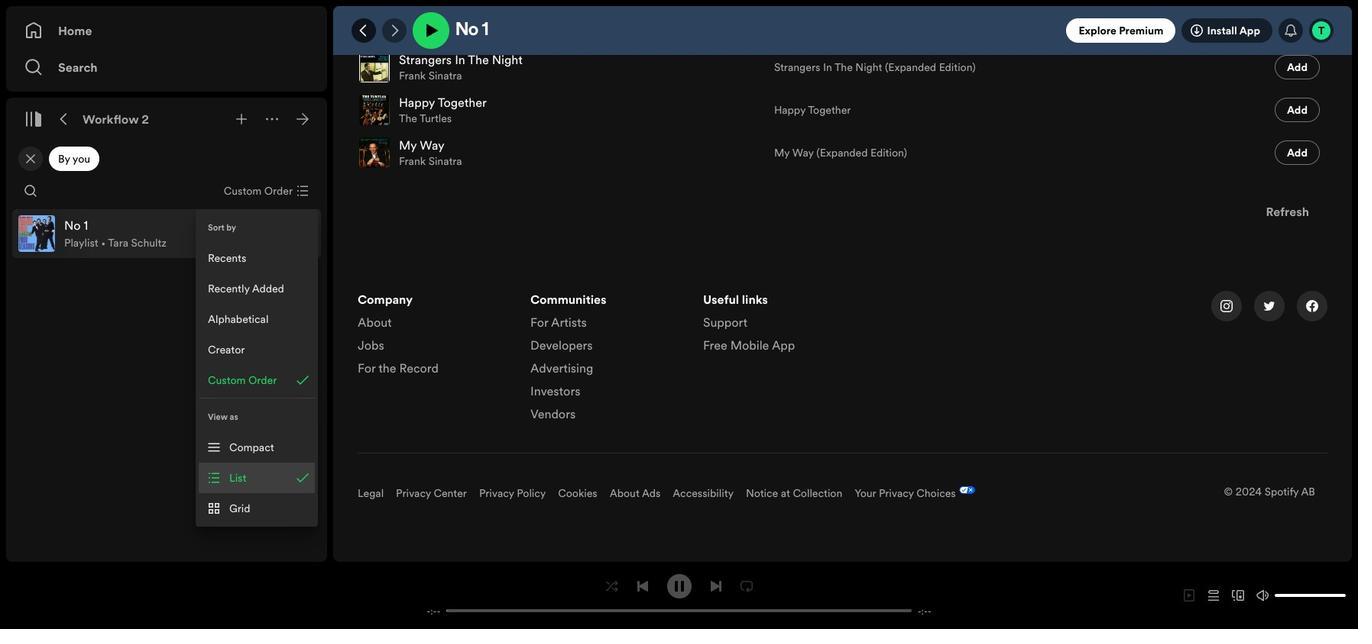Task type: locate. For each thing, give the bounding box(es) containing it.
happy inside happy together the turtles
[[399, 94, 435, 111]]

0 horizontal spatial list
[[358, 291, 512, 383]]

the left turtles
[[399, 111, 417, 126]]

my girl cell
[[359, 4, 762, 45]]

for left the the
[[358, 360, 376, 377]]

privacy for privacy policy
[[479, 486, 514, 501]]

in down top bar and user menu element
[[823, 60, 832, 75]]

1 vertical spatial custom order
[[208, 373, 277, 388]]

frank sinatra link for my
[[399, 154, 462, 169]]

your privacy choices
[[855, 486, 956, 501]]

1 horizontal spatial happy
[[774, 102, 806, 118]]

1 horizontal spatial edition)
[[939, 60, 976, 75]]

1 privacy from the left
[[396, 486, 431, 501]]

1 horizontal spatial -:--
[[918, 605, 932, 618]]

next image
[[710, 581, 722, 593]]

0 horizontal spatial happy
[[399, 94, 435, 111]]

1 horizontal spatial night
[[856, 60, 882, 75]]

1 horizontal spatial happy together link
[[774, 102, 851, 118]]

frank sinatra link inside the strangers in the night cell
[[399, 68, 462, 83]]

sinatra down turtles
[[429, 154, 462, 169]]

list containing communities
[[530, 291, 685, 429]]

night inside strangers in the night frank sinatra
[[492, 51, 523, 68]]

order up recents button
[[264, 183, 293, 199]]

together for happy together the turtles
[[438, 94, 487, 111]]

2 frank sinatra link from the top
[[399, 154, 462, 169]]

jobs link
[[358, 337, 384, 360]]

previous image
[[636, 581, 649, 593]]

(expanded
[[885, 60, 936, 75], [817, 145, 868, 161]]

strangers down the temptations link
[[399, 51, 452, 68]]

order
[[264, 183, 293, 199], [248, 373, 277, 388]]

collection
[[793, 486, 843, 501]]

1 horizontal spatial (expanded
[[885, 60, 936, 75]]

app
[[1240, 23, 1260, 38], [772, 337, 795, 354]]

0 horizontal spatial night
[[492, 51, 523, 68]]

0 horizontal spatial privacy
[[396, 486, 431, 501]]

1 -:-- from the left
[[427, 605, 441, 618]]

the inside strangers in the night frank sinatra
[[468, 51, 489, 68]]

2 - from the left
[[437, 605, 441, 618]]

way
[[420, 137, 445, 154], [793, 145, 814, 161]]

•
[[101, 235, 106, 251]]

happy
[[399, 94, 435, 111], [774, 102, 806, 118]]

night for strangers in the night frank sinatra
[[492, 51, 523, 68]]

frank sinatra link down 'the turtles' link
[[399, 154, 462, 169]]

the for strangers in the night
[[468, 51, 489, 68]]

my inside my way frank sinatra
[[399, 137, 417, 154]]

my way cell
[[359, 132, 762, 174]]

my
[[399, 8, 417, 25], [399, 137, 417, 154], [774, 145, 790, 161]]

frank down 'the turtles' link
[[399, 154, 426, 169]]

add for my way
[[1287, 145, 1308, 161]]

0 horizontal spatial app
[[772, 337, 795, 354]]

about link
[[358, 314, 392, 337]]

happy up my way link
[[399, 94, 435, 111]]

my for my girl
[[399, 8, 417, 25]]

1 vertical spatial for
[[358, 360, 376, 377]]

add
[[1287, 60, 1308, 75], [1287, 102, 1308, 118], [1287, 145, 1308, 161]]

privacy for privacy center
[[396, 486, 431, 501]]

app inside useful links support free mobile app
[[772, 337, 795, 354]]

advertising link
[[530, 360, 593, 383]]

compact
[[229, 440, 274, 456]]

0 horizontal spatial (expanded
[[817, 145, 868, 161]]

so many steves: afternoons with steve martin | audiobook on spotify element
[[333, 0, 1352, 538]]

frank sinatra link inside 'my way' cell
[[399, 154, 462, 169]]

custom order up by
[[224, 183, 293, 199]]

2 list from the left
[[530, 291, 685, 429]]

2 horizontal spatial privacy
[[879, 486, 914, 501]]

view as menu
[[196, 399, 318, 527]]

by you
[[58, 151, 90, 167]]

0 vertical spatial custom
[[224, 183, 262, 199]]

1 horizontal spatial in
[[823, 60, 832, 75]]

my girl link
[[399, 8, 440, 25]]

0 vertical spatial about
[[358, 314, 392, 331]]

happy together link
[[399, 94, 487, 111], [774, 102, 851, 118]]

1 vertical spatial app
[[772, 337, 795, 354]]

the turtles link
[[399, 111, 452, 126]]

way inside my way frank sinatra
[[420, 137, 445, 154]]

1 horizontal spatial way
[[793, 145, 814, 161]]

custom up by
[[224, 183, 262, 199]]

custom order down creator button
[[208, 373, 277, 388]]

2 privacy from the left
[[479, 486, 514, 501]]

order inside button
[[248, 373, 277, 388]]

0 horizontal spatial happy together link
[[399, 94, 487, 111]]

0 vertical spatial add button
[[1275, 55, 1320, 79]]

1 vertical spatial add
[[1287, 102, 1308, 118]]

go back image
[[358, 24, 370, 37]]

0 horizontal spatial about
[[358, 314, 392, 331]]

go forward image
[[388, 24, 401, 37]]

turtles
[[420, 111, 452, 126]]

recents
[[208, 251, 246, 266]]

custom down creator
[[208, 373, 246, 388]]

custom order inside field
[[224, 183, 293, 199]]

list
[[358, 291, 512, 383], [530, 291, 685, 429], [703, 291, 858, 360]]

free mobile app link
[[703, 337, 795, 360]]

3 list from the left
[[703, 291, 858, 360]]

0 vertical spatial custom order
[[224, 183, 293, 199]]

cell
[[774, 4, 1014, 45], [1026, 4, 1216, 45], [1228, 4, 1320, 45], [1026, 47, 1216, 88]]

0 vertical spatial sinatra
[[429, 68, 462, 83]]

1 horizontal spatial privacy
[[479, 486, 514, 501]]

install app link
[[1182, 18, 1273, 43]]

compact button
[[199, 433, 315, 463]]

cookies link
[[558, 486, 598, 501]]

added
[[252, 281, 284, 297]]

my girl the temptations
[[399, 8, 479, 41]]

sinatra
[[429, 68, 462, 83], [429, 154, 462, 169]]

in down temptations
[[455, 51, 465, 68]]

happy together
[[774, 102, 851, 118]]

pause image
[[673, 581, 685, 593]]

the temptations link
[[399, 25, 479, 41]]

happy together link down strangers in the night frank sinatra
[[399, 94, 487, 111]]

the down the no 1
[[468, 51, 489, 68]]

1 horizontal spatial list
[[530, 291, 685, 429]]

0 vertical spatial frank sinatra link
[[399, 68, 462, 83]]

strangers
[[399, 51, 452, 68], [774, 60, 820, 75]]

my inside my girl the temptations
[[399, 8, 417, 25]]

the inside happy together the turtles
[[399, 111, 417, 126]]

0 vertical spatial frank
[[399, 68, 426, 83]]

2 add from the top
[[1287, 102, 1308, 118]]

your privacy choices link
[[855, 486, 956, 501]]

1 horizontal spatial about
[[610, 486, 640, 501]]

for left artists
[[530, 314, 548, 331]]

search
[[58, 59, 98, 76]]

happy for happy together the turtles
[[399, 94, 435, 111]]

happy up my way (expanded edition)
[[774, 102, 806, 118]]

custom inside custom order button
[[208, 373, 246, 388]]

my left 'girl'
[[399, 8, 417, 25]]

None search field
[[18, 179, 43, 203]]

my for my way
[[399, 137, 417, 154]]

strangers inside strangers in the night frank sinatra
[[399, 51, 452, 68]]

0 horizontal spatial way
[[420, 137, 445, 154]]

happy together cell
[[359, 89, 762, 131]]

2
[[142, 111, 149, 128]]

1 horizontal spatial :-
[[922, 605, 928, 618]]

1 vertical spatial edition)
[[871, 145, 907, 161]]

1 vertical spatial order
[[248, 373, 277, 388]]

instagram image
[[1221, 300, 1233, 313]]

3 add from the top
[[1287, 145, 1308, 161]]

privacy policy
[[479, 486, 546, 501]]

my down 'the turtles' link
[[399, 137, 417, 154]]

developers link
[[530, 337, 593, 360]]

the for my girl
[[399, 25, 417, 41]]

spotify
[[1265, 485, 1299, 500]]

temptations
[[420, 25, 479, 41]]

group containing playlist
[[12, 209, 321, 258]]

0 vertical spatial for
[[530, 314, 548, 331]]

list containing company
[[358, 291, 512, 383]]

1 horizontal spatial for
[[530, 314, 548, 331]]

sinatra inside strangers in the night frank sinatra
[[429, 68, 462, 83]]

1 horizontal spatial together
[[808, 102, 851, 118]]

1 sinatra from the top
[[429, 68, 462, 83]]

custom order inside button
[[208, 373, 277, 388]]

the inside my girl the temptations
[[399, 25, 417, 41]]

edition)
[[939, 60, 976, 75], [871, 145, 907, 161]]

way for my way (expanded edition)
[[793, 145, 814, 161]]

0 horizontal spatial for
[[358, 360, 376, 377]]

about inside company about jobs for the record
[[358, 314, 392, 331]]

way down turtles
[[420, 137, 445, 154]]

custom order for custom order button at left
[[208, 373, 277, 388]]

playlist • tara schultz
[[64, 235, 167, 251]]

recently
[[208, 281, 250, 297]]

2 vertical spatial add button
[[1275, 141, 1320, 165]]

0 vertical spatial app
[[1240, 23, 1260, 38]]

0 vertical spatial (expanded
[[885, 60, 936, 75]]

frank
[[399, 68, 426, 83], [399, 154, 426, 169]]

0 horizontal spatial :-
[[431, 605, 437, 618]]

add button for happy together
[[1275, 98, 1320, 122]]

1 frank sinatra link from the top
[[399, 68, 462, 83]]

1 horizontal spatial strangers
[[774, 60, 820, 75]]

list item containing playlist
[[12, 209, 321, 258]]

the for happy together
[[399, 111, 417, 126]]

privacy left the 'center'
[[396, 486, 431, 501]]

together down strangers in the night frank sinatra
[[438, 94, 487, 111]]

about left ads
[[610, 486, 640, 501]]

my down happy together
[[774, 145, 790, 161]]

0 horizontal spatial strangers
[[399, 51, 452, 68]]

1 vertical spatial frank sinatra link
[[399, 154, 462, 169]]

1 horizontal spatial app
[[1240, 23, 1260, 38]]

in inside strangers in the night frank sinatra
[[455, 51, 465, 68]]

add button for my way
[[1275, 141, 1320, 165]]

my way (expanded edition)
[[774, 145, 907, 161]]

sort by
[[208, 222, 236, 234]]

3 - from the left
[[918, 605, 922, 618]]

creator button
[[199, 335, 315, 365]]

search link
[[24, 52, 309, 83]]

1 vertical spatial sinatra
[[429, 154, 462, 169]]

frank up 'the turtles' link
[[399, 68, 426, 83]]

4 - from the left
[[928, 605, 932, 618]]

0 horizontal spatial together
[[438, 94, 487, 111]]

for
[[530, 314, 548, 331], [358, 360, 376, 377]]

2 sinatra from the top
[[429, 154, 462, 169]]

custom
[[224, 183, 262, 199], [208, 373, 246, 388]]

app right 'install'
[[1240, 23, 1260, 38]]

twitter image
[[1264, 300, 1276, 313]]

my way frank sinatra
[[399, 137, 462, 169]]

1 vertical spatial frank
[[399, 154, 426, 169]]

0 vertical spatial add
[[1287, 60, 1308, 75]]

strangers up happy together
[[774, 60, 820, 75]]

the left 'girl'
[[399, 25, 417, 41]]

happy together the turtles
[[399, 94, 487, 126]]

1 list from the left
[[358, 291, 512, 383]]

strangers for strangers in the night (expanded edition)
[[774, 60, 820, 75]]

workflow
[[83, 111, 139, 128]]

sinatra up happy together the turtles
[[429, 68, 462, 83]]

strangers in the night cell
[[359, 47, 762, 88]]

privacy
[[396, 486, 431, 501], [479, 486, 514, 501], [879, 486, 914, 501]]

app right mobile
[[772, 337, 795, 354]]

vendors
[[530, 406, 576, 423]]

strangers for strangers in the night frank sinatra
[[399, 51, 452, 68]]

strangers in the night (expanded edition) link
[[774, 60, 976, 75]]

no
[[456, 21, 479, 40]]

disable repeat image
[[740, 581, 753, 593]]

-:--
[[427, 605, 441, 618], [918, 605, 932, 618]]

1 - from the left
[[427, 605, 431, 618]]

frank inside strangers in the night frank sinatra
[[399, 68, 426, 83]]

vendors link
[[530, 406, 576, 429]]

1 frank from the top
[[399, 68, 426, 83]]

0 horizontal spatial in
[[455, 51, 465, 68]]

list item
[[12, 209, 321, 258]]

1 vertical spatial about
[[610, 486, 640, 501]]

home link
[[24, 15, 309, 46]]

custom inside custom order, list view field
[[224, 183, 262, 199]]

way down happy together
[[793, 145, 814, 161]]

communities for artists developers advertising investors vendors
[[530, 291, 607, 423]]

2 frank from the top
[[399, 154, 426, 169]]

2 horizontal spatial list
[[703, 291, 858, 360]]

custom order
[[224, 183, 293, 199], [208, 373, 277, 388]]

frank sinatra link
[[399, 68, 462, 83], [399, 154, 462, 169]]

order down creator button
[[248, 373, 277, 388]]

2 add button from the top
[[1275, 98, 1320, 122]]

happy together link up my way (expanded edition) "link"
[[774, 102, 851, 118]]

jobs
[[358, 337, 384, 354]]

group
[[12, 209, 321, 258]]

2 vertical spatial add
[[1287, 145, 1308, 161]]

order inside field
[[264, 183, 293, 199]]

1 vertical spatial add button
[[1275, 98, 1320, 122]]

company about jobs for the record
[[358, 291, 439, 377]]

3 add button from the top
[[1275, 141, 1320, 165]]

together up my way (expanded edition) "link"
[[808, 102, 851, 118]]

privacy right your
[[879, 486, 914, 501]]

together for happy together
[[808, 102, 851, 118]]

about up jobs on the left bottom of page
[[358, 314, 392, 331]]

the
[[399, 25, 417, 41], [468, 51, 489, 68], [835, 60, 853, 75], [399, 111, 417, 126]]

advertising
[[530, 360, 593, 377]]

together inside happy together the turtles
[[438, 94, 487, 111]]

0 horizontal spatial -:--
[[427, 605, 441, 618]]

1 vertical spatial custom
[[208, 373, 246, 388]]

frank sinatra link up happy together the turtles
[[399, 68, 462, 83]]

privacy left policy
[[479, 486, 514, 501]]

order for custom order button at left
[[248, 373, 277, 388]]

©
[[1224, 485, 1233, 500]]

free
[[703, 337, 728, 354]]

0 vertical spatial order
[[264, 183, 293, 199]]

group inside main element
[[12, 209, 321, 258]]

clear filters image
[[24, 153, 37, 165]]



Task type: describe. For each thing, give the bounding box(es) containing it.
home
[[58, 22, 92, 39]]

sort by menu
[[196, 209, 318, 399]]

notice
[[746, 486, 778, 501]]

player controls element
[[410, 574, 948, 618]]

investors
[[530, 383, 581, 400]]

support
[[703, 314, 748, 331]]

Custom Order, List view field
[[212, 179, 318, 203]]

1 vertical spatial (expanded
[[817, 145, 868, 161]]

links
[[742, 291, 768, 308]]

alphabetical
[[208, 312, 269, 327]]

creator
[[208, 342, 245, 358]]

connect to a device image
[[1232, 590, 1244, 602]]

facebook image
[[1306, 300, 1319, 313]]

sinatra inside my way frank sinatra
[[429, 154, 462, 169]]

workflow 2 button
[[79, 107, 152, 131]]

strangers in the night link
[[399, 51, 523, 68]]

communities
[[530, 291, 607, 308]]

artists
[[551, 314, 587, 331]]

none search field inside main element
[[18, 179, 43, 203]]

1
[[482, 21, 489, 40]]

0 vertical spatial edition)
[[939, 60, 976, 75]]

my way link
[[399, 137, 445, 154]]

view as
[[208, 412, 238, 423]]

2024
[[1236, 485, 1262, 500]]

list item inside main element
[[12, 209, 321, 258]]

custom order for custom order, list view field
[[224, 183, 293, 199]]

volume high image
[[1257, 590, 1269, 602]]

enable shuffle image
[[606, 581, 618, 593]]

my way (expanded edition) link
[[774, 145, 907, 161]]

no 1
[[456, 21, 489, 40]]

privacy center link
[[396, 486, 467, 501]]

workflow 2
[[83, 111, 149, 128]]

By you checkbox
[[49, 147, 99, 171]]

ab
[[1301, 485, 1316, 500]]

in for strangers in the night frank sinatra
[[455, 51, 465, 68]]

california consumer privacy act (ccpa) opt-out icon image
[[956, 487, 975, 498]]

explore
[[1079, 23, 1117, 38]]

accessibility
[[673, 486, 734, 501]]

investors link
[[530, 383, 581, 406]]

install
[[1207, 23, 1237, 38]]

explore premium button
[[1067, 18, 1176, 43]]

record
[[399, 360, 439, 377]]

2 :- from the left
[[922, 605, 928, 618]]

frank inside my way frank sinatra
[[399, 154, 426, 169]]

for the record link
[[358, 360, 439, 383]]

useful links support free mobile app
[[703, 291, 795, 354]]

top bar and user menu element
[[333, 6, 1352, 55]]

Disable repeat checkbox
[[734, 574, 759, 599]]

the down top bar and user menu element
[[835, 60, 853, 75]]

main element
[[6, 6, 327, 563]]

custom order button
[[199, 365, 315, 396]]

frank sinatra link for strangers
[[399, 68, 462, 83]]

choices
[[917, 486, 956, 501]]

1 :- from the left
[[431, 605, 437, 618]]

by
[[226, 222, 236, 234]]

for artists link
[[530, 314, 587, 337]]

custom for custom order, list view field
[[224, 183, 262, 199]]

strangers in the night (expanded edition)
[[774, 60, 976, 75]]

t
[[1318, 23, 1325, 38]]

recently added button
[[199, 274, 315, 304]]

tara
[[108, 235, 128, 251]]

happy for happy together
[[774, 102, 806, 118]]

list
[[229, 471, 246, 486]]

refresh button
[[1242, 193, 1334, 230]]

grid
[[229, 501, 250, 517]]

notice at collection
[[746, 486, 843, 501]]

mobile
[[731, 337, 769, 354]]

about ads
[[610, 486, 661, 501]]

support link
[[703, 314, 748, 337]]

in for strangers in the night (expanded edition)
[[823, 60, 832, 75]]

list button
[[199, 463, 315, 494]]

company
[[358, 291, 413, 308]]

install app
[[1207, 23, 1260, 38]]

developers
[[530, 337, 593, 354]]

premium
[[1119, 23, 1164, 38]]

for inside company about jobs for the record
[[358, 360, 376, 377]]

about ads link
[[610, 486, 661, 501]]

the
[[379, 360, 396, 377]]

at
[[781, 486, 790, 501]]

custom for custom order button at left
[[208, 373, 246, 388]]

what's new image
[[1285, 24, 1297, 37]]

search in your library image
[[24, 185, 37, 197]]

girl
[[420, 8, 440, 25]]

recents button
[[199, 243, 315, 274]]

privacy policy link
[[479, 486, 546, 501]]

by
[[58, 151, 70, 167]]

night for strangers in the night (expanded edition)
[[856, 60, 882, 75]]

order for custom order, list view field
[[264, 183, 293, 199]]

grid button
[[199, 494, 315, 524]]

explore premium
[[1079, 23, 1164, 38]]

legal link
[[358, 486, 384, 501]]

alphabetical button
[[199, 304, 315, 335]]

© 2024 spotify ab
[[1224, 485, 1316, 500]]

your
[[855, 486, 876, 501]]

1 add from the top
[[1287, 60, 1308, 75]]

notice at collection link
[[746, 486, 843, 501]]

refresh
[[1266, 203, 1309, 220]]

2 -:-- from the left
[[918, 605, 932, 618]]

3 privacy from the left
[[879, 486, 914, 501]]

as
[[230, 412, 238, 423]]

recently added
[[208, 281, 284, 297]]

sort
[[208, 222, 224, 234]]

for inside communities for artists developers advertising investors vendors
[[530, 314, 548, 331]]

center
[[434, 486, 467, 501]]

add for happy together
[[1287, 102, 1308, 118]]

schultz
[[131, 235, 167, 251]]

0 horizontal spatial edition)
[[871, 145, 907, 161]]

1 add button from the top
[[1275, 55, 1320, 79]]

you
[[72, 151, 90, 167]]

t button
[[1309, 18, 1334, 43]]

privacy center
[[396, 486, 467, 501]]

app inside top bar and user menu element
[[1240, 23, 1260, 38]]

list containing useful links
[[703, 291, 858, 360]]

way for my way frank sinatra
[[420, 137, 445, 154]]



Task type: vqa. For each thing, say whether or not it's contained in the screenshot.
the right McRae
no



